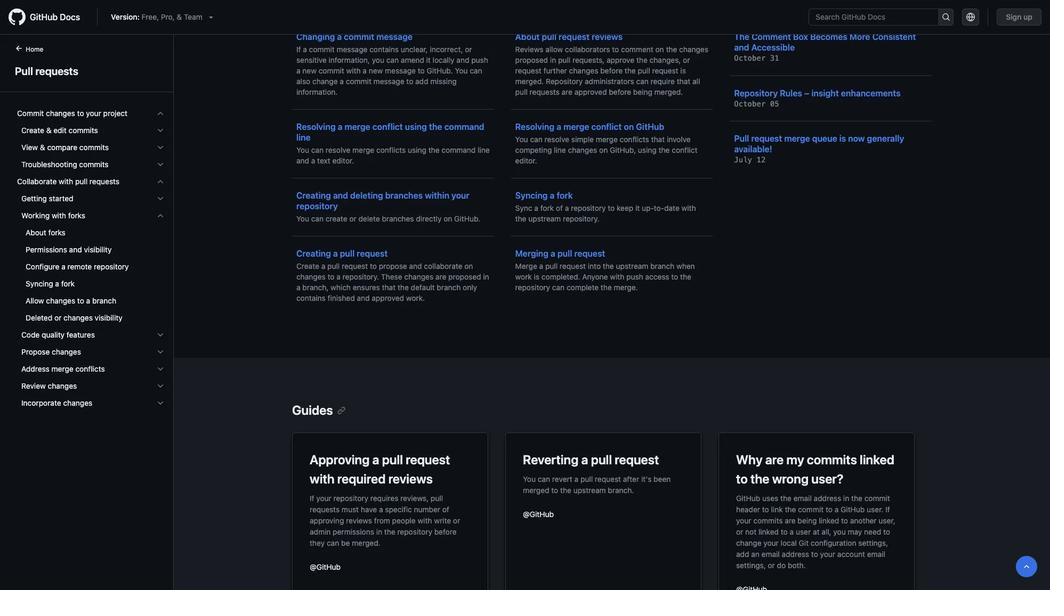 Task type: describe. For each thing, give the bounding box(es) containing it.
and inside creating and deleting branches within your repository you can create or delete branches directly on github.
[[333, 191, 348, 201]]

review
[[21, 382, 46, 391]]

github inside resolving a merge conflict on github you can resolve simple merge conflicts that involve competing line changes on github, using the conflict editor.
[[636, 122, 665, 132]]

or inside if your repository requires reviews, pull requests must have a specific number of approving reviews from people with write or admin permissions in the repository before they can be merged.
[[453, 517, 460, 526]]

work
[[516, 273, 532, 282]]

quality
[[42, 331, 65, 340]]

forks inside "link"
[[48, 229, 66, 237]]

repository inside merging a pull request merge a pull request into the upstream branch when work is completed. anyone with push access to the repository can complete the merge.
[[516, 283, 550, 292]]

view
[[21, 143, 38, 152]]

1 vertical spatial command
[[442, 146, 476, 155]]

or inside creating and deleting branches within your repository you can create or delete branches directly on github.
[[350, 215, 357, 223]]

are inside why are my commits linked to the wrong user?
[[766, 453, 784, 468]]

can inside if your repository requires reviews, pull requests must have a specific number of approving reviews from people with write or admin permissions in the repository before they can be merged.
[[327, 539, 339, 548]]

july 12 element
[[735, 156, 766, 165]]

in inside creating a pull request create a pull request to propose and collaborate on changes to a repository. these changes are proposed in a branch, which ensures that the default branch only contains finished and approved work.
[[483, 273, 489, 282]]

an
[[752, 550, 760, 559]]

you inside resolving a merge conflict on github you can resolve simple merge conflicts that involve competing line changes on github, using the conflict editor.
[[516, 135, 528, 144]]

repository inside configure a remote repository link
[[94, 263, 129, 271]]

with inside approving a pull request with required reviews
[[310, 472, 335, 487]]

31
[[771, 54, 779, 63]]

october 31 element
[[735, 54, 779, 63]]

complete
[[567, 283, 599, 292]]

can inside 'you can revert a pull request after it's been merged to the upstream branch.'
[[538, 475, 550, 484]]

request down changes, on the right of the page
[[652, 66, 679, 75]]

changes inside dropdown button
[[52, 348, 81, 357]]

user.
[[867, 506, 884, 514]]

changes up edit on the top left of page
[[46, 109, 75, 118]]

permissions
[[26, 246, 67, 254]]

working with forks element for working with forks
[[9, 225, 173, 327]]

with inside if your repository requires reviews, pull requests must have a specific number of approving reviews from people with write or admin permissions in the repository before they can be merged.
[[418, 517, 432, 526]]

with inside "dropdown button"
[[52, 211, 66, 220]]

working with forks button
[[13, 207, 169, 225]]

approved inside creating a pull request create a pull request to propose and collaborate on changes to a repository. these changes are proposed in a branch, which ensures that the default branch only contains finished and approved work.
[[372, 294, 404, 303]]

commits down view & compare commits dropdown button
[[79, 160, 109, 169]]

the down anyone
[[601, 283, 612, 292]]

0 horizontal spatial address
[[782, 550, 810, 559]]

the inside resolving a merge conflict on github you can resolve simple merge conflicts that involve competing line changes on github, using the conflict editor.
[[659, 146, 670, 155]]

creating for repository
[[297, 191, 331, 201]]

why are my commits linked to the wrong user?
[[736, 453, 895, 487]]

changes inside resolving a merge conflict on github you can resolve simple merge conflicts that involve competing line changes on github, using the conflict editor.
[[568, 146, 597, 155]]

you inside creating and deleting branches within your repository you can create or delete branches directly on github.
[[297, 215, 309, 223]]

github up header
[[736, 494, 761, 503]]

missing
[[431, 77, 457, 86]]

merge inside the pull request merge queue is now generally available! july 12
[[785, 134, 811, 144]]

0 vertical spatial visibility
[[84, 246, 112, 254]]

information,
[[329, 56, 370, 65]]

forks inside "dropdown button"
[[68, 211, 85, 220]]

repository inside about pull request reviews reviews allow collaborators to comment on the changes proposed in pull requests, approve the changes, or request further changes before the pull request is merged. repository administrators can require that all pull requests are approved before being merged.
[[546, 77, 583, 86]]

1 vertical spatial merged.
[[655, 88, 683, 97]]

sign up link
[[997, 9, 1042, 26]]

sc 9kayk9 0 image for view & compare commits
[[156, 143, 165, 152]]

can inside resolving a merge conflict using the command line you can resolve merge conflicts using the command line and a text editor.
[[311, 146, 324, 155]]

line inside resolving a merge conflict on github you can resolve simple merge conflicts that involve competing line changes on github, using the conflict editor.
[[554, 146, 566, 155]]

edit
[[54, 126, 67, 135]]

rules
[[780, 88, 803, 98]]

the right link
[[785, 506, 796, 514]]

a inside approving a pull request with required reviews
[[372, 453, 379, 468]]

started
[[49, 194, 73, 203]]

about for forks
[[26, 229, 46, 237]]

pro,
[[161, 13, 175, 21]]

is inside merging a pull request merge a pull request into the upstream branch when work is completed. anyone with push access to the repository can complete the merge.
[[534, 273, 540, 282]]

commits for create & edit commits
[[69, 126, 98, 135]]

sc 9kayk9 0 image for code quality features
[[156, 331, 165, 340]]

create & edit commits
[[21, 126, 98, 135]]

syncing for syncing a fork sync a fork of a repository to keep it up-to-date with the upstream repository.
[[516, 191, 548, 201]]

it inside 'syncing a fork sync a fork of a repository to keep it up-to-date with the upstream repository.'
[[636, 204, 640, 213]]

github up another
[[841, 506, 865, 514]]

pull for pull request merge queue is now generally available! july 12
[[735, 134, 749, 144]]

linked inside why are my commits linked to the wrong user?
[[860, 453, 895, 468]]

commits for view & compare commits
[[79, 143, 109, 152]]

directly
[[416, 215, 442, 223]]

requests inside collaborate with pull requests dropdown button
[[90, 177, 120, 186]]

changes up branch,
[[297, 273, 326, 282]]

the down "comment"
[[637, 56, 648, 65]]

reviews inside if your repository requires reviews, pull requests must have a specific number of approving reviews from people with write or admin permissions in the repository before they can be merged.
[[346, 517, 372, 526]]

creating a pull request create a pull request to propose and collaborate on changes to a repository. these changes are proposed in a branch, which ensures that the default branch only contains finished and approved work.
[[297, 249, 489, 303]]

when
[[677, 262, 695, 271]]

@github for approving a pull request with required reviews
[[310, 563, 341, 572]]

request down reviews
[[516, 66, 542, 75]]

your down configuration
[[821, 550, 836, 559]]

syncing a fork link
[[13, 276, 169, 293]]

the up changes, on the right of the page
[[666, 45, 677, 54]]

& for view & compare commits
[[40, 143, 45, 152]]

about for pull
[[516, 32, 540, 42]]

requests inside about pull request reviews reviews allow collaborators to comment on the changes proposed in pull requests, approve the changes, or request further changes before the pull request is merged. repository administrators can require that all pull requests are approved before being merged.
[[530, 88, 560, 97]]

& for create & edit commits
[[46, 126, 51, 135]]

be
[[341, 539, 350, 548]]

collaborators
[[565, 45, 610, 54]]

pull requests
[[15, 65, 78, 77]]

push inside merging a pull request merge a pull request into the upstream branch when work is completed. anyone with push access to the repository can complete the merge.
[[627, 273, 644, 282]]

ensures
[[353, 283, 380, 292]]

you inside the github uses the email address in the commit header to link the commit to a github user. if your commits are being linked to another user, or not linked to a user at all, you may need to change your local git configuration settings, add an email address to your account email settings, or do both.
[[834, 528, 846, 537]]

github docs link
[[9, 9, 89, 26]]

pull requests link
[[13, 63, 161, 79]]

locally
[[433, 56, 455, 65]]

deleted or changes visibility
[[26, 314, 123, 323]]

to-
[[654, 204, 665, 213]]

merged. inside if your repository requires reviews, pull requests must have a specific number of approving reviews from people with write or admin permissions in the repository before they can be merged.
[[352, 539, 381, 548]]

pull inside if your repository requires reviews, pull requests must have a specific number of approving reviews from people with write or admin permissions in the repository before they can be merged.
[[431, 494, 443, 503]]

add inside the github uses the email address in the commit header to link the commit to a github user. if your commits are being linked to another user, or not linked to a user at all, you may need to change your local git configuration settings, add an email address to your account email settings, or do both.
[[736, 550, 750, 559]]

using inside resolving a merge conflict on github you can resolve simple merge conflicts that involve competing line changes on github, using the conflict editor.
[[638, 146, 657, 155]]

can inside creating and deleting branches within your repository you can create or delete branches directly on github.
[[311, 215, 324, 223]]

with inside 'syncing a fork sync a fork of a repository to keep it up-to-date with the upstream repository.'
[[682, 204, 696, 213]]

0 vertical spatial branches
[[385, 191, 423, 201]]

request up propose
[[357, 249, 388, 259]]

commits for why are my commits linked to the wrong user?
[[807, 453, 858, 468]]

the
[[735, 32, 750, 42]]

reviews
[[516, 45, 544, 54]]

docs
[[60, 12, 80, 22]]

1 horizontal spatial email
[[794, 494, 812, 503]]

1 horizontal spatial fork
[[541, 204, 554, 213]]

2 vertical spatial linked
[[759, 528, 779, 537]]

free,
[[142, 13, 159, 21]]

0 horizontal spatial settings,
[[736, 562, 766, 570]]

select language: current language is english image
[[967, 13, 976, 21]]

on inside creating and deleting branches within your repository you can create or delete branches directly on github.
[[444, 215, 452, 223]]

sc 9kayk9 0 image for commit changes to your project
[[156, 109, 165, 118]]

in inside the github uses the email address in the commit header to link the commit to a github user. if your commits are being linked to another user, or not linked to a user at all, you may need to change your local git configuration settings, add an email address to your account email settings, or do both.
[[844, 494, 850, 503]]

commit changes to your project
[[17, 109, 127, 118]]

the inside 'you can revert a pull request after it's been merged to the upstream branch.'
[[561, 486, 572, 495]]

to inside 'you can revert a pull request after it's been merged to the upstream branch.'
[[552, 486, 559, 495]]

queue
[[813, 134, 838, 144]]

getting started
[[21, 194, 73, 203]]

up-
[[642, 204, 654, 213]]

home link
[[11, 44, 60, 55]]

and down the ensures
[[357, 294, 370, 303]]

account
[[838, 550, 866, 559]]

header
[[736, 506, 760, 514]]

if inside if your repository requires reviews, pull requests must have a specific number of approving reviews from people with write or admin permissions in the repository before they can be merged.
[[310, 494, 314, 503]]

your inside if your repository requires reviews, pull requests must have a specific number of approving reviews from people with write or admin permissions in the repository before they can be merged.
[[316, 494, 332, 503]]

the inside if your repository requires reviews, pull requests must have a specific number of approving reviews from people with write or admin permissions in the repository before they can be merged.
[[384, 528, 396, 537]]

a inside 'you can revert a pull request after it's been merged to the upstream branch.'
[[575, 475, 579, 484]]

propose
[[21, 348, 50, 357]]

1 vertical spatial branches
[[382, 215, 414, 223]]

in inside if your repository requires reviews, pull requests must have a specific number of approving reviews from people with write or admin permissions in the repository before they can be merged.
[[376, 528, 382, 537]]

reviews,
[[401, 494, 429, 503]]

you inside resolving a merge conflict using the command line you can resolve merge conflicts using the command line and a text editor.
[[297, 146, 309, 155]]

the up link
[[781, 494, 792, 503]]

address merge conflicts
[[21, 365, 105, 374]]

insight
[[812, 88, 839, 98]]

with inside changing a commit message if a commit message contains unclear, incorrect, or sensitive information, you can amend it locally and push a new commit with a new message to github. you can also change a commit message to add missing information.
[[346, 66, 361, 75]]

comment
[[752, 32, 791, 42]]

the right the into
[[603, 262, 614, 271]]

repository. inside 'syncing a fork sync a fork of a repository to keep it up-to-date with the upstream repository.'
[[563, 215, 600, 223]]

repository inside repository rules – insight enhancements october 05
[[735, 88, 778, 98]]

github left the docs
[[30, 12, 58, 22]]

1 horizontal spatial line
[[478, 146, 490, 155]]

your inside dropdown button
[[86, 109, 101, 118]]

on up the github,
[[624, 122, 634, 132]]

changes down syncing a fork
[[46, 297, 75, 306]]

05
[[771, 99, 779, 108]]

consistent
[[873, 32, 916, 42]]

the down approve
[[625, 66, 636, 75]]

sc 9kayk9 0 image for address merge conflicts
[[156, 365, 165, 374]]

uses
[[763, 494, 779, 503]]

accessible
[[752, 42, 795, 53]]

creating for pull
[[297, 249, 331, 259]]

1 vertical spatial before
[[609, 88, 631, 97]]

pull inside approving a pull request with required reviews
[[382, 453, 403, 468]]

0 vertical spatial address
[[814, 494, 842, 503]]

0 vertical spatial command
[[445, 122, 485, 132]]

of inside if your repository requires reviews, pull requests must have a specific number of approving reviews from people with write or admin permissions in the repository before they can be merged.
[[443, 506, 449, 514]]

allow changes to a branch
[[26, 297, 116, 306]]

resolve inside resolving a merge conflict on github you can resolve simple merge conflicts that involve competing line changes on github, using the conflict editor.
[[545, 135, 570, 144]]

the down missing on the top of the page
[[429, 122, 442, 132]]

is inside about pull request reviews reviews allow collaborators to comment on the changes proposed in pull requests, approve the changes, or request further changes before the pull request is merged. repository administrators can require that all pull requests are approved before being merged.
[[681, 66, 686, 75]]

the down when
[[681, 273, 692, 282]]

pull inside 'you can revert a pull request after it's been merged to the upstream branch.'
[[581, 475, 593, 484]]

if your repository requires reviews, pull requests must have a specific number of approving reviews from people with write or admin permissions in the repository before they can be merged.
[[310, 494, 460, 548]]

github. inside changing a commit message if a commit message contains unclear, incorrect, or sensitive information, you can amend it locally and push a new commit with a new message to github. you can also change a commit message to add missing information.
[[427, 66, 453, 75]]

delete
[[359, 215, 380, 223]]

request inside approving a pull request with required reviews
[[406, 453, 450, 468]]

or inside pull requests element
[[54, 314, 62, 323]]

do
[[777, 562, 786, 570]]

local
[[781, 539, 797, 548]]

0 horizontal spatial email
[[762, 550, 780, 559]]

the up another
[[852, 494, 863, 503]]

and up default
[[409, 262, 422, 271]]

reviews inside approving a pull request with required reviews
[[389, 472, 433, 487]]

are inside the github uses the email address in the commit header to link the commit to a github user. if your commits are being linked to another user, or not linked to a user at all, you may need to change your local git configuration settings, add an email address to your account email settings, or do both.
[[785, 517, 796, 526]]

resolve inside resolving a merge conflict using the command line you can resolve merge conflicts using the command line and a text editor.
[[326, 146, 351, 155]]

approving
[[310, 453, 370, 468]]

changes up default
[[404, 273, 434, 282]]

requires
[[371, 494, 399, 503]]

view & compare commits
[[21, 143, 109, 152]]

getting
[[21, 194, 47, 203]]

scroll to top image
[[1023, 563, 1031, 572]]

generally
[[867, 134, 905, 144]]

request up after
[[615, 453, 659, 468]]

contains inside creating a pull request create a pull request to propose and collaborate on changes to a repository. these changes are proposed in a branch, which ensures that the default branch only contains finished and approved work.
[[297, 294, 326, 303]]

collaborate with pull requests element for commit changes to your project element containing commit changes to your project
[[9, 190, 173, 412]]

repository rules – insight enhancements october 05
[[735, 88, 901, 108]]

admin
[[310, 528, 331, 537]]

pull requests element
[[0, 43, 174, 590]]

version:
[[111, 13, 140, 21]]

up
[[1024, 13, 1033, 21]]

1 vertical spatial linked
[[819, 517, 840, 526]]

0 vertical spatial before
[[601, 66, 623, 75]]

write
[[434, 517, 451, 526]]

resolving a merge conflict on github you can resolve simple merge conflicts that involve competing line changes on github, using the conflict editor.
[[516, 122, 698, 165]]

sensitive
[[297, 56, 327, 65]]

troubleshooting
[[21, 160, 77, 169]]

add inside changing a commit message if a commit message contains unclear, incorrect, or sensitive information, you can amend it locally and push a new commit with a new message to github. you can also change a commit message to add missing information.
[[416, 77, 429, 86]]

request up the into
[[575, 249, 606, 259]]

revert
[[552, 475, 573, 484]]

permissions and visibility
[[26, 246, 112, 254]]

both.
[[788, 562, 806, 570]]

or left do in the bottom of the page
[[768, 562, 775, 570]]

or left not
[[736, 528, 744, 537]]

can inside merging a pull request merge a pull request into the upstream branch when work is completed. anyone with push access to the repository can complete the merge.
[[552, 283, 565, 292]]

request up collaborators
[[559, 32, 590, 42]]

changes up changes, on the right of the page
[[679, 45, 709, 54]]

after
[[623, 475, 640, 484]]

fork for syncing a fork
[[61, 280, 75, 289]]

can inside about pull request reviews reviews allow collaborators to comment on the changes proposed in pull requests, approve the changes, or request further changes before the pull request is merged. repository administrators can require that all pull requests are approved before being merged.
[[637, 77, 649, 86]]

to inside about pull request reviews reviews allow collaborators to comment on the changes proposed in pull requests, approve the changes, or request further changes before the pull request is merged. repository administrators can require that all pull requests are approved before being merged.
[[612, 45, 619, 54]]

requests inside pull requests link
[[35, 65, 78, 77]]

deleting
[[350, 191, 383, 201]]

collaborate
[[424, 262, 463, 271]]

are inside creating a pull request create a pull request to propose and collaborate on changes to a repository. these changes are proposed in a branch, which ensures that the default branch only contains finished and approved work.
[[436, 273, 447, 282]]

branch inside merging a pull request merge a pull request into the upstream branch when work is completed. anyone with push access to the repository can complete the merge.
[[651, 262, 675, 271]]

reverting
[[523, 453, 579, 468]]

code quality features
[[21, 331, 95, 340]]

1 horizontal spatial settings,
[[859, 539, 889, 548]]

allow
[[546, 45, 563, 54]]

conflicts inside dropdown button
[[75, 365, 105, 374]]

repository up must
[[334, 494, 369, 503]]

not
[[746, 528, 757, 537]]

is inside the pull request merge queue is now generally available! july 12
[[840, 134, 846, 144]]

sc 9kayk9 0 image for working with forks
[[156, 212, 165, 220]]

repository down people at left bottom
[[398, 528, 432, 537]]

1 horizontal spatial merged.
[[516, 77, 544, 86]]

of inside 'syncing a fork sync a fork of a repository to keep it up-to-date with the upstream repository.'
[[556, 204, 563, 213]]

now
[[849, 134, 865, 144]]

sign up
[[1006, 13, 1033, 21]]

or inside changing a commit message if a commit message contains unclear, incorrect, or sensitive information, you can amend it locally and push a new commit with a new message to github. you can also change a commit message to add missing information.
[[465, 45, 472, 54]]

competing
[[516, 146, 552, 155]]

getting started button
[[13, 190, 169, 207]]

guides
[[292, 403, 333, 418]]



Task type: locate. For each thing, give the bounding box(es) containing it.
number
[[414, 506, 441, 514]]

branch,
[[303, 283, 329, 292]]

address up both.
[[782, 550, 810, 559]]

branch inside creating a pull request create a pull request to propose and collaborate on changes to a repository. these changes are proposed in a branch, which ensures that the default branch only contains finished and approved work.
[[437, 283, 461, 292]]

compare
[[47, 143, 77, 152]]

linked right not
[[759, 528, 779, 537]]

0 vertical spatial about
[[516, 32, 540, 42]]

or right 'incorrect,' in the left top of the page
[[465, 45, 472, 54]]

create
[[21, 126, 44, 135], [297, 262, 319, 271]]

upstream inside 'you can revert a pull request after it's been merged to the upstream branch.'
[[574, 486, 606, 495]]

sc 9kayk9 0 image inside collaborate with pull requests dropdown button
[[156, 178, 165, 186]]

0 vertical spatial &
[[177, 13, 182, 21]]

0 horizontal spatial fork
[[61, 280, 75, 289]]

editor.
[[333, 157, 354, 165], [516, 157, 537, 165]]

2 sc 9kayk9 0 image from the top
[[156, 126, 165, 135]]

on left the github,
[[599, 146, 608, 155]]

merge
[[345, 122, 371, 132], [564, 122, 590, 132], [785, 134, 811, 144], [596, 135, 618, 144], [353, 146, 375, 155], [52, 365, 73, 374]]

request inside 'you can revert a pull request after it's been merged to the upstream branch.'
[[595, 475, 621, 484]]

your down header
[[736, 517, 752, 526]]

2 sc 9kayk9 0 image from the top
[[156, 331, 165, 340]]

1 vertical spatial settings,
[[736, 562, 766, 570]]

conflicts up the github,
[[620, 135, 650, 144]]

proposed inside creating a pull request create a pull request to propose and collaborate on changes to a repository. these changes are proposed in a branch, which ensures that the default branch only contains finished and approved work.
[[449, 273, 481, 282]]

creating inside creating and deleting branches within your repository you can create or delete branches directly on github.
[[297, 191, 331, 201]]

repository. up the into
[[563, 215, 600, 223]]

anyone
[[583, 273, 608, 282]]

commit
[[344, 32, 374, 42], [309, 45, 335, 54], [319, 66, 344, 75], [346, 77, 372, 86], [865, 494, 891, 503], [798, 506, 824, 514]]

change inside changing a commit message if a commit message contains unclear, incorrect, or sensitive information, you can amend it locally and push a new commit with a new message to github. you can also change a commit message to add missing information.
[[313, 77, 338, 86]]

1 vertical spatial resolve
[[326, 146, 351, 155]]

new down information,
[[369, 66, 383, 75]]

it inside changing a commit message if a commit message contains unclear, incorrect, or sensitive information, you can amend it locally and push a new commit with a new message to github. you can also change a commit message to add missing information.
[[426, 56, 431, 65]]

2 horizontal spatial if
[[886, 506, 891, 514]]

@github for reverting a pull request
[[523, 510, 554, 519]]

2 vertical spatial conflicts
[[75, 365, 105, 374]]

in down 'allow'
[[550, 56, 556, 65]]

1 horizontal spatial approved
[[575, 88, 607, 97]]

being down the require in the right top of the page
[[633, 88, 653, 97]]

1 horizontal spatial you
[[834, 528, 846, 537]]

sc 9kayk9 0 image
[[156, 109, 165, 118], [156, 126, 165, 135], [156, 143, 165, 152], [156, 161, 165, 169], [156, 178, 165, 186], [156, 212, 165, 220], [156, 348, 165, 357], [156, 365, 165, 374]]

0 horizontal spatial change
[[313, 77, 338, 86]]

sc 9kayk9 0 image for troubleshooting commits
[[156, 161, 165, 169]]

0 horizontal spatial being
[[633, 88, 653, 97]]

are inside about pull request reviews reviews allow collaborators to comment on the changes proposed in pull requests, approve the changes, or request further changes before the pull request is merged. repository administrators can require that all pull requests are approved before being merged.
[[562, 88, 573, 97]]

upstream down reverting a pull request
[[574, 486, 606, 495]]

request inside the pull request merge queue is now generally available! july 12
[[752, 134, 783, 144]]

0 vertical spatial settings,
[[859, 539, 889, 548]]

3 sc 9kayk9 0 image from the top
[[156, 143, 165, 152]]

being up user
[[798, 517, 817, 526]]

email down the wrong
[[794, 494, 812, 503]]

sc 9kayk9 0 image for review changes
[[156, 382, 165, 391]]

message
[[377, 32, 413, 42], [337, 45, 368, 54], [385, 66, 416, 75], [374, 77, 405, 86]]

0 vertical spatial if
[[297, 45, 301, 54]]

2 horizontal spatial merged.
[[655, 88, 683, 97]]

& right pro,
[[177, 13, 182, 21]]

sc 9kayk9 0 image inside troubleshooting commits dropdown button
[[156, 161, 165, 169]]

conflicts inside resolving a merge conflict on github you can resolve simple merge conflicts that involve competing line changes on github, using the conflict editor.
[[620, 135, 650, 144]]

1 horizontal spatial contains
[[370, 45, 399, 54]]

commits inside the github uses the email address in the commit header to link the commit to a github user. if your commits are being linked to another user, or not linked to a user at all, you may need to change your local git configuration settings, add an email address to your account email settings, or do both.
[[754, 517, 783, 526]]

with down approving on the left
[[310, 472, 335, 487]]

the up within
[[429, 146, 440, 155]]

to inside why are my commits linked to the wrong user?
[[736, 472, 748, 487]]

1 horizontal spatial editor.
[[516, 157, 537, 165]]

requests inside if your repository requires reviews, pull requests must have a specific number of approving reviews from people with write or admin permissions in the repository before they can be merged.
[[310, 506, 340, 514]]

collaborate with pull requests element containing getting started
[[9, 190, 173, 412]]

add
[[416, 77, 429, 86], [736, 550, 750, 559]]

or up code quality features
[[54, 314, 62, 323]]

view & compare commits button
[[13, 139, 169, 156]]

8 sc 9kayk9 0 image from the top
[[156, 365, 165, 374]]

approving a pull request with required reviews
[[310, 453, 450, 487]]

changes up 'address merge conflicts'
[[52, 348, 81, 357]]

default
[[411, 283, 435, 292]]

may
[[848, 528, 863, 537]]

reviews up collaborators
[[592, 32, 623, 42]]

sc 9kayk9 0 image inside getting started dropdown button
[[156, 195, 165, 203]]

linked up user.
[[860, 453, 895, 468]]

resolving for line
[[297, 122, 336, 132]]

configuration
[[811, 539, 857, 548]]

0 horizontal spatial line
[[297, 133, 311, 143]]

0 horizontal spatial if
[[297, 45, 301, 54]]

on
[[656, 45, 664, 54], [624, 122, 634, 132], [599, 146, 608, 155], [444, 215, 452, 223], [465, 262, 473, 271]]

pull inside collaborate with pull requests dropdown button
[[75, 177, 88, 186]]

the down revert
[[561, 486, 572, 495]]

that left involve
[[652, 135, 665, 144]]

2 horizontal spatial conflict
[[672, 146, 698, 155]]

the up uses
[[751, 472, 770, 487]]

2 horizontal spatial that
[[677, 77, 691, 86]]

repository inside 'syncing a fork sync a fork of a repository to keep it up-to-date with the upstream repository.'
[[571, 204, 606, 213]]

sc 9kayk9 0 image for collaborate with pull requests
[[156, 178, 165, 186]]

conflict inside resolving a merge conflict using the command line you can resolve merge conflicts using the command line and a text editor.
[[373, 122, 403, 132]]

changes down 'address merge conflicts'
[[48, 382, 77, 391]]

repository left the keep on the top of page
[[571, 204, 606, 213]]

2 resolving from the left
[[516, 122, 555, 132]]

1 horizontal spatial @github
[[523, 510, 554, 519]]

1 vertical spatial about
[[26, 229, 46, 237]]

0 vertical spatial conflicts
[[620, 135, 650, 144]]

approve
[[607, 56, 635, 65]]

can
[[387, 56, 399, 65], [470, 66, 482, 75], [637, 77, 649, 86], [530, 135, 543, 144], [311, 146, 324, 155], [311, 215, 324, 223], [552, 283, 565, 292], [538, 475, 550, 484], [327, 539, 339, 548]]

1 vertical spatial october
[[735, 99, 766, 108]]

creating inside creating a pull request create a pull request to propose and collaborate on changes to a repository. these changes are proposed in a branch, which ensures that the default branch only contains finished and approved work.
[[297, 249, 331, 259]]

with up merge.
[[610, 273, 625, 282]]

into
[[588, 262, 601, 271]]

and up create at the top
[[333, 191, 348, 201]]

permissions
[[333, 528, 374, 537]]

0 horizontal spatial new
[[303, 66, 317, 75]]

0 vertical spatial forks
[[68, 211, 85, 220]]

0 vertical spatial contains
[[370, 45, 399, 54]]

propose changes button
[[13, 344, 169, 361]]

you
[[372, 56, 385, 65], [834, 528, 846, 537]]

merging a pull request merge a pull request into the upstream branch when work is completed. anyone with push access to the repository can complete the merge.
[[516, 249, 695, 292]]

about up reviews
[[516, 32, 540, 42]]

syncing down configure on the top of the page
[[26, 280, 53, 289]]

resolve up text at left top
[[326, 146, 351, 155]]

syncing a fork
[[26, 280, 75, 289]]

commits down create & edit commits "dropdown button" at the top
[[79, 143, 109, 152]]

request up the ensures
[[342, 262, 368, 271]]

2 editor. from the left
[[516, 157, 537, 165]]

editor. right text at left top
[[333, 157, 354, 165]]

the down 'from'
[[384, 528, 396, 537]]

0 horizontal spatial about
[[26, 229, 46, 237]]

repository inside creating and deleting branches within your repository you can create or delete branches directly on github.
[[297, 201, 338, 211]]

conflicts up the 'deleting'
[[377, 146, 406, 155]]

october
[[735, 54, 766, 63], [735, 99, 766, 108]]

0 horizontal spatial forks
[[48, 229, 66, 237]]

1 horizontal spatial branch
[[437, 283, 461, 292]]

it
[[426, 56, 431, 65], [636, 204, 640, 213]]

None search field
[[809, 9, 954, 26]]

working with forks element containing about forks
[[9, 225, 173, 327]]

1 vertical spatial creating
[[297, 249, 331, 259]]

commit changes to your project element
[[9, 105, 173, 173], [9, 122, 173, 173]]

requests
[[35, 65, 78, 77], [530, 88, 560, 97], [90, 177, 120, 186], [310, 506, 340, 514]]

1 vertical spatial reviews
[[389, 472, 433, 487]]

command down missing on the top of the page
[[445, 122, 485, 132]]

merged. down 'further'
[[516, 77, 544, 86]]

4 sc 9kayk9 0 image from the top
[[156, 161, 165, 169]]

that
[[677, 77, 691, 86], [652, 135, 665, 144], [382, 283, 396, 292]]

0 horizontal spatial &
[[40, 143, 45, 152]]

on up only
[[465, 262, 473, 271]]

with right date on the right
[[682, 204, 696, 213]]

sc 9kayk9 0 image for getting started
[[156, 195, 165, 203]]

1 october from the top
[[735, 54, 766, 63]]

box
[[794, 32, 809, 42]]

0 horizontal spatial reviews
[[346, 517, 372, 526]]

with down number
[[418, 517, 432, 526]]

address
[[21, 365, 50, 374]]

only
[[463, 283, 477, 292]]

creating up branch,
[[297, 249, 331, 259]]

repository down "permissions and visibility" link
[[94, 263, 129, 271]]

your up approving
[[316, 494, 332, 503]]

information.
[[297, 88, 338, 97]]

1 vertical spatial is
[[840, 134, 846, 144]]

0 horizontal spatial contains
[[297, 294, 326, 303]]

0 horizontal spatial branch
[[92, 297, 116, 306]]

github. inside creating and deleting branches within your repository you can create or delete branches directly on github.
[[454, 215, 481, 223]]

sc 9kayk9 0 image inside 'review changes' dropdown button
[[156, 382, 165, 391]]

1 vertical spatial fork
[[541, 204, 554, 213]]

1 vertical spatial github.
[[454, 215, 481, 223]]

have
[[361, 506, 377, 514]]

proposed inside about pull request reviews reviews allow collaborators to comment on the changes proposed in pull requests, approve the changes, or request further changes before the pull request is merged. repository administrators can require that all pull requests are approved before being merged.
[[516, 56, 548, 65]]

and inside the comment box becomes more consistent and accessible october 31
[[735, 42, 750, 53]]

repository.
[[563, 215, 600, 223], [343, 273, 379, 282]]

working with forks element
[[9, 207, 173, 327], [9, 225, 173, 327]]

sc 9kayk9 0 image inside incorporate changes dropdown button
[[156, 399, 165, 408]]

1 vertical spatial of
[[443, 506, 449, 514]]

syncing inside 'syncing a fork sync a fork of a repository to keep it up-to-date with the upstream repository.'
[[516, 191, 548, 201]]

editor. down competing
[[516, 157, 537, 165]]

proposed up only
[[449, 273, 481, 282]]

october inside repository rules – insight enhancements october 05
[[735, 99, 766, 108]]

to inside 'syncing a fork sync a fork of a repository to keep it up-to-date with the upstream repository.'
[[608, 204, 615, 213]]

1 collaborate with pull requests element from the top
[[9, 173, 173, 412]]

your up create & edit commits "dropdown button" at the top
[[86, 109, 101, 118]]

requests down troubleshooting commits dropdown button
[[90, 177, 120, 186]]

collaborate with pull requests element containing collaborate with pull requests
[[9, 173, 173, 412]]

that inside about pull request reviews reviews allow collaborators to comment on the changes proposed in pull requests, approve the changes, or request further changes before the pull request is merged. repository administrators can require that all pull requests are approved before being merged.
[[677, 77, 691, 86]]

changes down 'review changes' dropdown button
[[63, 399, 92, 408]]

1 vertical spatial visibility
[[95, 314, 123, 323]]

linked up "all,"
[[819, 517, 840, 526]]

these
[[381, 273, 402, 282]]

4 sc 9kayk9 0 image from the top
[[156, 399, 165, 408]]

the
[[666, 45, 677, 54], [637, 56, 648, 65], [625, 66, 636, 75], [429, 122, 442, 132], [429, 146, 440, 155], [659, 146, 670, 155], [516, 215, 527, 223], [603, 262, 614, 271], [681, 273, 692, 282], [398, 283, 409, 292], [601, 283, 612, 292], [751, 472, 770, 487], [561, 486, 572, 495], [781, 494, 792, 503], [852, 494, 863, 503], [785, 506, 796, 514], [384, 528, 396, 537]]

1 horizontal spatial new
[[369, 66, 383, 75]]

repository. up the ensures
[[343, 273, 379, 282]]

commits inside why are my commits linked to the wrong user?
[[807, 453, 858, 468]]

1 working with forks element from the top
[[9, 207, 173, 327]]

you up configuration
[[834, 528, 846, 537]]

1 horizontal spatial forks
[[68, 211, 85, 220]]

upstream inside merging a pull request merge a pull request into the upstream branch when work is completed. anyone with push access to the repository can complete the merge.
[[616, 262, 649, 271]]

sync
[[516, 204, 533, 213]]

0 horizontal spatial approved
[[372, 294, 404, 303]]

commits up user? at the right of page
[[807, 453, 858, 468]]

search image
[[942, 13, 951, 21]]

merge inside dropdown button
[[52, 365, 73, 374]]

1 vertical spatial push
[[627, 273, 644, 282]]

collaborate with pull requests
[[17, 177, 120, 186]]

pull for pull requests
[[15, 65, 33, 77]]

0 horizontal spatial it
[[426, 56, 431, 65]]

create inside "dropdown button"
[[21, 126, 44, 135]]

1 new from the left
[[303, 66, 317, 75]]

0 horizontal spatial you
[[372, 56, 385, 65]]

2 creating from the top
[[297, 249, 331, 259]]

your right within
[[452, 191, 470, 201]]

if up sensitive
[[297, 45, 301, 54]]

2 horizontal spatial conflicts
[[620, 135, 650, 144]]

0 vertical spatial proposed
[[516, 56, 548, 65]]

0 vertical spatial create
[[21, 126, 44, 135]]

1 sc 9kayk9 0 image from the top
[[156, 109, 165, 118]]

merged. down permissions
[[352, 539, 381, 548]]

to inside working with forks element
[[77, 297, 84, 306]]

@github down merged at bottom
[[523, 510, 554, 519]]

a inside resolving a merge conflict on github you can resolve simple merge conflicts that involve competing line changes on github, using the conflict editor.
[[557, 122, 562, 132]]

1 vertical spatial &
[[46, 126, 51, 135]]

forks down working with forks
[[48, 229, 66, 237]]

sc 9kayk9 0 image for propose changes
[[156, 348, 165, 357]]

line
[[297, 133, 311, 143], [478, 146, 490, 155], [554, 146, 566, 155]]

create down commit
[[21, 126, 44, 135]]

with inside merging a pull request merge a pull request into the upstream branch when work is completed. anyone with push access to the repository can complete the merge.
[[610, 273, 625, 282]]

0 horizontal spatial proposed
[[449, 273, 481, 282]]

1 horizontal spatial address
[[814, 494, 842, 503]]

1 horizontal spatial &
[[46, 126, 51, 135]]

1 editor. from the left
[[333, 157, 354, 165]]

configure a remote repository link
[[13, 259, 169, 276]]

incorporate changes
[[21, 399, 92, 408]]

new down sensitive
[[303, 66, 317, 75]]

wrong
[[773, 472, 809, 487]]

changes down 'requests,'
[[569, 66, 599, 75]]

1 vertical spatial create
[[297, 262, 319, 271]]

collaborate with pull requests element for commit changes to your project element containing create & edit commits
[[9, 173, 173, 412]]

merged. down the require in the right top of the page
[[655, 88, 683, 97]]

allow
[[26, 297, 44, 306]]

2 working with forks element from the top
[[9, 225, 173, 327]]

1 horizontal spatial of
[[556, 204, 563, 213]]

triangle down image
[[207, 13, 215, 21]]

1 horizontal spatial proposed
[[516, 56, 548, 65]]

0 vertical spatial branch
[[651, 262, 675, 271]]

propose changes
[[21, 348, 81, 357]]

create up branch,
[[297, 262, 319, 271]]

working with forks
[[21, 211, 85, 220]]

1 horizontal spatial push
[[627, 273, 644, 282]]

you inside changing a commit message if a commit message contains unclear, incorrect, or sensitive information, you can amend it locally and push a new commit with a new message to github. you can also change a commit message to add missing information.
[[455, 66, 468, 75]]

2 vertical spatial fork
[[61, 280, 75, 289]]

2 vertical spatial upstream
[[574, 486, 606, 495]]

your left local
[[764, 539, 779, 548]]

on right 'directly'
[[444, 215, 452, 223]]

1 commit changes to your project element from the top
[[9, 105, 173, 173]]

resolving inside resolving a merge conflict on github you can resolve simple merge conflicts that involve competing line changes on github, using the conflict editor.
[[516, 122, 555, 132]]

push up merge.
[[627, 273, 644, 282]]

1 horizontal spatial repository.
[[563, 215, 600, 223]]

changing a commit message if a commit message contains unclear, incorrect, or sensitive information, you can amend it locally and push a new commit with a new message to github. you can also change a commit message to add missing information.
[[297, 32, 488, 97]]

contains inside changing a commit message if a commit message contains unclear, incorrect, or sensitive information, you can amend it locally and push a new commit with a new message to github. you can also change a commit message to add missing information.
[[370, 45, 399, 54]]

7 sc 9kayk9 0 image from the top
[[156, 348, 165, 357]]

a inside if your repository requires reviews, pull requests must have a specific number of approving reviews from people with write or admin permissions in the repository before they can be merged.
[[379, 506, 383, 514]]

merge.
[[614, 283, 638, 292]]

resolving for can
[[516, 122, 555, 132]]

syncing for syncing a fork
[[26, 280, 53, 289]]

2 horizontal spatial &
[[177, 13, 182, 21]]

or inside about pull request reviews reviews allow collaborators to comment on the changes proposed in pull requests, approve the changes, or request further changes before the pull request is merged. repository administrators can require that all pull requests are approved before being merged.
[[683, 56, 690, 65]]

resolving a merge conflict using the command line you can resolve merge conflicts using the command line and a text editor.
[[297, 122, 490, 165]]

if
[[297, 45, 301, 54], [310, 494, 314, 503], [886, 506, 891, 514]]

october 05 element
[[735, 99, 779, 108]]

github docs
[[30, 12, 80, 22]]

1 resolving from the left
[[297, 122, 336, 132]]

0 horizontal spatial add
[[416, 77, 429, 86]]

further
[[544, 66, 567, 75]]

before down "administrators"
[[609, 88, 631, 97]]

contains down branch,
[[297, 294, 326, 303]]

changing
[[297, 32, 335, 42]]

with inside dropdown button
[[59, 177, 73, 186]]

incorrect,
[[430, 45, 463, 54]]

request up completed.
[[560, 262, 586, 271]]

also
[[297, 77, 311, 86]]

change inside the github uses the email address in the commit header to link the commit to a github user. if your commits are being linked to another user, or not linked to a user at all, you may need to change your local git configuration settings, add an email address to your account email settings, or do both.
[[736, 539, 762, 548]]

guides link
[[292, 403, 346, 418]]

commits inside "dropdown button"
[[69, 126, 98, 135]]

0 horizontal spatial merged.
[[352, 539, 381, 548]]

approved inside about pull request reviews reviews allow collaborators to comment on the changes proposed in pull requests, approve the changes, or request further changes before the pull request is merged. repository administrators can require that all pull requests are approved before being merged.
[[575, 88, 607, 97]]

to
[[612, 45, 619, 54], [418, 66, 425, 75], [407, 77, 413, 86], [77, 109, 84, 118], [608, 204, 615, 213], [370, 262, 377, 271], [328, 273, 335, 282], [672, 273, 679, 282], [77, 297, 84, 306], [736, 472, 748, 487], [552, 486, 559, 495], [763, 506, 769, 514], [826, 506, 833, 514], [842, 517, 849, 526], [781, 528, 788, 537], [884, 528, 891, 537], [812, 550, 819, 559]]

visibility down allow changes to a branch link
[[95, 314, 123, 323]]

being inside about pull request reviews reviews allow collaborators to comment on the changes proposed in pull requests, approve the changes, or request further changes before the pull request is merged. repository administrators can require that all pull requests are approved before being merged.
[[633, 88, 653, 97]]

email
[[794, 494, 812, 503], [762, 550, 780, 559], [868, 550, 886, 559]]

2 new from the left
[[369, 66, 383, 75]]

1 sc 9kayk9 0 image from the top
[[156, 195, 165, 203]]

requests down home link
[[35, 65, 78, 77]]

2 october from the top
[[735, 99, 766, 108]]

user
[[796, 528, 811, 537]]

resolving inside resolving a merge conflict using the command line you can resolve merge conflicts using the command line and a text editor.
[[297, 122, 336, 132]]

the down the these
[[398, 283, 409, 292]]

fork for syncing a fork sync a fork of a repository to keep it up-to-date with the upstream repository.
[[557, 191, 573, 201]]

1 vertical spatial contains
[[297, 294, 326, 303]]

& inside dropdown button
[[40, 143, 45, 152]]

they
[[310, 539, 325, 548]]

0 vertical spatial upstream
[[529, 215, 561, 223]]

upstream
[[529, 215, 561, 223], [616, 262, 649, 271], [574, 486, 606, 495]]

visibility
[[84, 246, 112, 254], [95, 314, 123, 323]]

3 sc 9kayk9 0 image from the top
[[156, 382, 165, 391]]

0 vertical spatial add
[[416, 77, 429, 86]]

creating up create at the top
[[297, 191, 331, 201]]

proposed down reviews
[[516, 56, 548, 65]]

contains left unclear,
[[370, 45, 399, 54]]

2 horizontal spatial email
[[868, 550, 886, 559]]

before
[[601, 66, 623, 75], [609, 88, 631, 97], [435, 528, 457, 537]]

collaborate with pull requests element
[[9, 173, 173, 412], [9, 190, 173, 412]]

2 commit changes to your project element from the top
[[9, 122, 173, 173]]

and inside working with forks element
[[69, 246, 82, 254]]

need
[[865, 528, 882, 537]]

tooltip
[[1016, 557, 1038, 578]]

on up changes, on the right of the page
[[656, 45, 664, 54]]

1 horizontal spatial upstream
[[574, 486, 606, 495]]

version: free, pro, & team
[[111, 13, 203, 21]]

required
[[337, 472, 386, 487]]

repository. inside creating a pull request create a pull request to propose and collaborate on changes to a repository. these changes are proposed in a branch, which ensures that the default branch only contains finished and approved work.
[[343, 273, 379, 282]]

0 horizontal spatial repository.
[[343, 273, 379, 282]]

1 vertical spatial if
[[310, 494, 314, 503]]

and inside changing a commit message if a commit message contains unclear, incorrect, or sensitive information, you can amend it locally and push a new commit with a new message to github. you can also change a commit message to add missing information.
[[457, 56, 470, 65]]

on inside creating a pull request create a pull request to propose and collaborate on changes to a repository. these changes are proposed in a branch, which ensures that the default branch only contains finished and approved work.
[[465, 262, 473, 271]]

home
[[26, 45, 43, 53]]

finished
[[328, 294, 355, 303]]

0 vertical spatial creating
[[297, 191, 331, 201]]

0 vertical spatial being
[[633, 88, 653, 97]]

1 vertical spatial add
[[736, 550, 750, 559]]

code quality features button
[[13, 327, 169, 344]]

reviews inside about pull request reviews reviews allow collaborators to comment on the changes proposed in pull requests, approve the changes, or request further changes before the pull request is merged. repository administrators can require that all pull requests are approved before being merged.
[[592, 32, 623, 42]]

branch inside allow changes to a branch link
[[92, 297, 116, 306]]

2 vertical spatial if
[[886, 506, 891, 514]]

sc 9kayk9 0 image for create & edit commits
[[156, 126, 165, 135]]

branch.
[[608, 486, 634, 495]]

& left edit on the top left of page
[[46, 126, 51, 135]]

5 sc 9kayk9 0 image from the top
[[156, 178, 165, 186]]

working with forks element containing working with forks
[[9, 207, 173, 327]]

can inside resolving a merge conflict on github you can resolve simple merge conflicts that involve competing line changes on github, using the conflict editor.
[[530, 135, 543, 144]]

about
[[516, 32, 540, 42], [26, 229, 46, 237]]

you can revert a pull request after it's been merged to the upstream branch.
[[523, 475, 671, 495]]

commit changes to your project element containing commit changes to your project
[[9, 105, 173, 173]]

is left now
[[840, 134, 846, 144]]

1 horizontal spatial change
[[736, 539, 762, 548]]

1 horizontal spatial pull
[[735, 134, 749, 144]]

configure
[[26, 263, 59, 271]]

to inside dropdown button
[[77, 109, 84, 118]]

2 vertical spatial branch
[[92, 297, 116, 306]]

0 vertical spatial approved
[[575, 88, 607, 97]]

syncing up "sync"
[[516, 191, 548, 201]]

about forks link
[[13, 225, 169, 242]]

about down working
[[26, 229, 46, 237]]

must
[[342, 506, 359, 514]]

sc 9kayk9 0 image inside propose changes dropdown button
[[156, 348, 165, 357]]

is right work
[[534, 273, 540, 282]]

at
[[813, 528, 820, 537]]

resolving
[[297, 122, 336, 132], [516, 122, 555, 132]]

Search GitHub Docs search field
[[810, 9, 939, 25]]

changes up the features
[[64, 314, 93, 323]]

project
[[103, 109, 127, 118]]

before inside if your repository requires reviews, pull requests must have a specific number of approving reviews from people with write or admin permissions in the repository before they can be merged.
[[435, 528, 457, 537]]

1 vertical spatial repository
[[735, 88, 778, 98]]

if up user,
[[886, 506, 891, 514]]

sc 9kayk9 0 image
[[156, 195, 165, 203], [156, 331, 165, 340], [156, 382, 165, 391], [156, 399, 165, 408]]

address merge conflicts button
[[13, 361, 169, 378]]

0 vertical spatial it
[[426, 56, 431, 65]]

pull up available!
[[735, 134, 749, 144]]

conflict for on
[[592, 122, 622, 132]]

repository down work
[[516, 283, 550, 292]]

sc 9kayk9 0 image for incorporate changes
[[156, 399, 165, 408]]

6 sc 9kayk9 0 image from the top
[[156, 212, 165, 220]]

conflict for using
[[373, 122, 403, 132]]

0 vertical spatial pull
[[15, 65, 33, 77]]

commit changes to your project element containing create & edit commits
[[9, 122, 173, 173]]

the inside 'syncing a fork sync a fork of a repository to keep it up-to-date with the upstream repository.'
[[516, 215, 527, 223]]

october inside the comment box becomes more consistent and accessible october 31
[[735, 54, 766, 63]]

date
[[665, 204, 680, 213]]

0 horizontal spatial resolving
[[297, 122, 336, 132]]

if inside changing a commit message if a commit message contains unclear, incorrect, or sensitive information, you can amend it locally and push a new commit with a new message to github. you can also change a commit message to add missing information.
[[297, 45, 301, 54]]

0 horizontal spatial github.
[[427, 66, 453, 75]]

within
[[425, 191, 450, 201]]

pull request merge queue is now generally available! july 12
[[735, 134, 905, 165]]

pull
[[542, 32, 557, 42], [558, 56, 571, 65], [638, 66, 650, 75], [516, 88, 528, 97], [75, 177, 88, 186], [340, 249, 355, 259], [558, 249, 572, 259], [328, 262, 340, 271], [546, 262, 558, 271], [382, 453, 403, 468], [591, 453, 612, 468], [581, 475, 593, 484], [431, 494, 443, 503]]

change up information.
[[313, 77, 338, 86]]

reviews
[[592, 32, 623, 42], [389, 472, 433, 487], [346, 517, 372, 526]]

working with forks element for getting started
[[9, 207, 173, 327]]

0 vertical spatial repository
[[546, 77, 583, 86]]

0 vertical spatial github.
[[427, 66, 453, 75]]

administrators
[[585, 77, 634, 86]]

1 horizontal spatial repository
[[735, 88, 778, 98]]

1 creating from the top
[[297, 191, 331, 201]]

conflicts inside resolving a merge conflict using the command line you can resolve merge conflicts using the command line and a text editor.
[[377, 146, 406, 155]]

2 collaborate with pull requests element from the top
[[9, 190, 173, 412]]

1 horizontal spatial github.
[[454, 215, 481, 223]]



Task type: vqa. For each thing, say whether or not it's contained in the screenshot.


